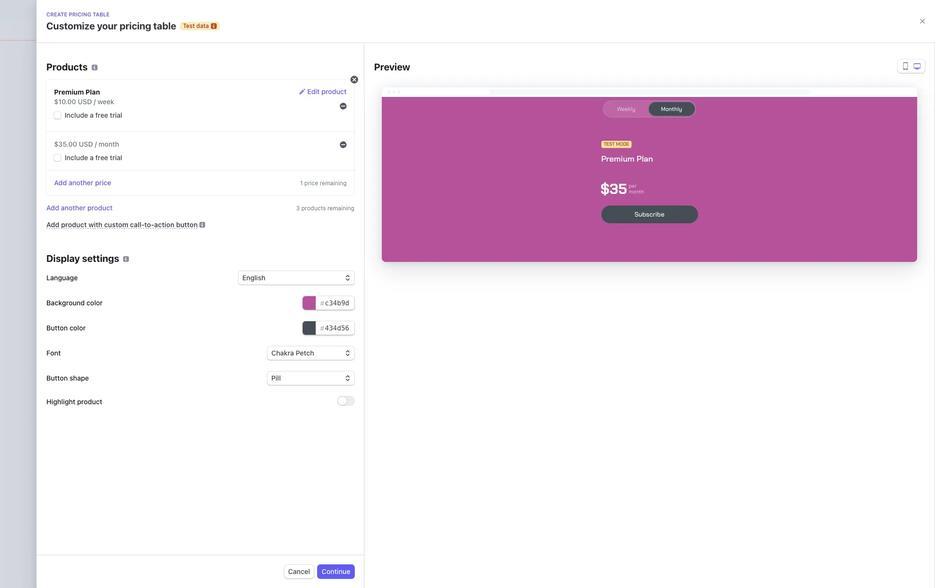 Task type: describe. For each thing, give the bounding box(es) containing it.
$10.00
[[54, 98, 76, 106]]

remaining for add another price
[[320, 180, 347, 187]]

product for edit
[[322, 87, 347, 96]]

/ inside the premium plan $10.00 usd / week
[[94, 98, 96, 106]]

add another product
[[46, 204, 113, 212]]

cancel
[[288, 568, 310, 576]]

products for test data
[[79, 54, 136, 70]]

button for button color
[[46, 324, 68, 332]]

responsive
[[419, 237, 453, 246]]

table left n
[[422, 270, 438, 278]]

to-
[[144, 221, 154, 229]]

button shape
[[46, 374, 89, 383]]

month
[[99, 140, 119, 148]]

test
[[454, 41, 467, 47]]

3
[[296, 205, 300, 212]]

0 vertical spatial create pricing table
[[46, 11, 110, 17]]

add another product button
[[46, 203, 113, 213]]

week
[[98, 98, 114, 106]]

data
[[468, 41, 481, 47]]

highlight product
[[46, 398, 102, 406]]

continue
[[322, 568, 351, 576]]

your inside 'create a pricing table create a branded, responsive pricing table to embed on your website.'
[[537, 237, 551, 246]]

a up the "website."
[[384, 237, 388, 246]]

products for 3 products remaining
[[46, 61, 88, 72]]

language
[[46, 274, 78, 282]]

background color
[[46, 299, 103, 307]]

website.
[[362, 247, 388, 255]]

table left the 'to'
[[478, 237, 494, 246]]

1
[[300, 180, 303, 187]]

add another price
[[54, 179, 111, 187]]

branded,
[[390, 237, 418, 246]]

add product with custom call-to-action button
[[46, 221, 198, 229]]

english
[[242, 274, 266, 282]]

2 include from the top
[[65, 154, 88, 162]]

$35.00
[[54, 140, 77, 148]]

add another price button
[[54, 178, 111, 188]]

product for highlight
[[77, 398, 102, 406]]

button for button shape
[[46, 374, 68, 383]]

test data
[[454, 41, 481, 47]]

shape
[[70, 374, 89, 383]]

highlight
[[46, 398, 75, 406]]

create a pricing table create a branded, responsive pricing table to embed on your website.
[[362, 222, 551, 255]]

table up customize your pricing table
[[93, 11, 110, 17]]

button color
[[46, 324, 86, 332]]

add for add another product
[[46, 204, 59, 212]]

1 trial from the top
[[110, 111, 122, 119]]

n
[[444, 271, 448, 278]]

1 include from the top
[[65, 111, 88, 119]]

embed
[[504, 237, 525, 246]]

action
[[154, 221, 174, 229]]

add for add another price
[[54, 179, 67, 187]]

product inside add another product button
[[87, 204, 113, 212]]

button
[[176, 221, 198, 229]]

2 trial from the top
[[110, 154, 122, 162]]

edit product
[[307, 87, 347, 96]]

call-
[[130, 221, 144, 229]]

edit
[[307, 87, 320, 96]]

usd inside the premium plan $10.00 usd / week
[[78, 98, 92, 106]]

a down the premium plan $10.00 usd / week
[[90, 111, 94, 119]]

add product with custom call-to-action button button
[[46, 221, 198, 229]]



Task type: vqa. For each thing, say whether or not it's contained in the screenshot.
3rd "View more" from right
no



Task type: locate. For each thing, give the bounding box(es) containing it.
1 vertical spatial /
[[95, 140, 97, 148]]

product
[[322, 87, 347, 96], [87, 204, 113, 212], [61, 221, 87, 229], [77, 398, 102, 406]]

add down add another price button
[[46, 204, 59, 212]]

price right 1
[[305, 180, 318, 187]]

0 vertical spatial remaining
[[320, 180, 347, 187]]

table
[[93, 11, 110, 17], [153, 20, 176, 31], [435, 222, 458, 234], [478, 237, 494, 246], [422, 270, 438, 278]]

color for background color
[[87, 299, 103, 307]]

premium plan $10.00 usd / week
[[54, 88, 114, 106]]

0 vertical spatial another
[[69, 179, 93, 187]]

table left test
[[153, 20, 176, 31]]

products up premium
[[46, 61, 88, 72]]

button
[[46, 324, 68, 332], [46, 374, 68, 383]]

color for button color
[[70, 324, 86, 332]]

create pricing table down branded,
[[375, 270, 438, 278]]

1 horizontal spatial price
[[305, 180, 318, 187]]

include a free trial down week
[[65, 111, 122, 119]]

your right customize
[[97, 20, 117, 31]]

test data
[[183, 22, 209, 29]]

pricing
[[69, 11, 91, 17], [120, 20, 151, 31], [402, 222, 433, 234], [455, 237, 476, 246], [398, 270, 420, 278]]

1 vertical spatial add
[[46, 204, 59, 212]]

0 horizontal spatial price
[[95, 179, 111, 187]]

2 button from the top
[[46, 374, 68, 383]]

another inside button
[[61, 204, 86, 212]]

create pricing table
[[46, 11, 110, 17], [375, 270, 438, 278]]

1 vertical spatial free
[[95, 154, 108, 162]]

0 vertical spatial include a free trial
[[65, 111, 122, 119]]

1 vertical spatial color
[[70, 324, 86, 332]]

remaining up 3 products remaining
[[320, 180, 347, 187]]

include down $35.00 usd / month
[[65, 154, 88, 162]]

0 vertical spatial free
[[95, 111, 108, 119]]

product right edit
[[322, 87, 347, 96]]

edit product button
[[300, 87, 347, 97]]

0 horizontal spatial your
[[97, 20, 117, 31]]

your right on
[[537, 237, 551, 246]]

0 vertical spatial /
[[94, 98, 96, 106]]

1 horizontal spatial color
[[87, 299, 103, 307]]

2 free from the top
[[95, 154, 108, 162]]

/ left month
[[95, 140, 97, 148]]

color down background color at the bottom left of page
[[70, 324, 86, 332]]

$35.00 usd / month
[[54, 140, 119, 148]]

2 include a free trial from the top
[[65, 154, 122, 162]]

product down shape
[[77, 398, 102, 406]]

1 free from the top
[[95, 111, 108, 119]]

button up font
[[46, 324, 68, 332]]

data
[[197, 22, 209, 29]]

free down week
[[95, 111, 108, 119]]

test
[[183, 22, 195, 29]]

product down add another product button
[[61, 221, 87, 229]]

1 vertical spatial your
[[537, 237, 551, 246]]

1 button from the top
[[46, 324, 68, 332]]

include
[[65, 111, 88, 119], [65, 154, 88, 162]]

create
[[46, 11, 67, 17], [362, 222, 392, 234], [362, 237, 382, 246], [375, 270, 396, 278]]

premium
[[54, 88, 84, 96]]

0 horizontal spatial color
[[70, 324, 86, 332]]

add inside button
[[46, 204, 59, 212]]

include a free trial down $35.00 usd / month
[[65, 154, 122, 162]]

3 products remaining
[[296, 205, 354, 212]]

1 vertical spatial include
[[65, 154, 88, 162]]

1 vertical spatial trial
[[110, 154, 122, 162]]

1 vertical spatial create pricing table
[[375, 270, 438, 278]]

add down add another product button
[[46, 221, 59, 229]]

remaining
[[320, 180, 347, 187], [328, 205, 354, 212]]

price inside button
[[95, 179, 111, 187]]

1 vertical spatial remaining
[[328, 205, 354, 212]]

another up add another product
[[69, 179, 93, 187]]

create pricing table up customize
[[46, 11, 110, 17]]

0 vertical spatial trial
[[110, 111, 122, 119]]

a up branded,
[[394, 222, 400, 234]]

customize your pricing table
[[46, 20, 176, 31]]

None text field
[[303, 297, 354, 310]]

settings
[[82, 253, 119, 264]]

price
[[95, 179, 111, 187], [305, 180, 318, 187]]

add for add product with custom call-to-action button
[[46, 221, 59, 229]]

font
[[46, 349, 61, 357]]

english button
[[239, 271, 354, 285]]

product for add
[[61, 221, 87, 229]]

preview
[[374, 61, 410, 72]]

continue button
[[318, 566, 354, 579]]

display settings
[[46, 253, 119, 264]]

0 vertical spatial button
[[46, 324, 68, 332]]

2 vertical spatial add
[[46, 221, 59, 229]]

free down month
[[95, 154, 108, 162]]

0 vertical spatial your
[[97, 20, 117, 31]]

0 vertical spatial color
[[87, 299, 103, 307]]

/
[[94, 98, 96, 106], [95, 140, 97, 148]]

add
[[54, 179, 67, 187], [46, 204, 59, 212], [46, 221, 59, 229]]

1 horizontal spatial your
[[537, 237, 551, 246]]

remaining for add another product
[[328, 205, 354, 212]]

to
[[496, 237, 502, 246]]

another
[[69, 179, 93, 187], [61, 204, 86, 212]]

another inside button
[[69, 179, 93, 187]]

include down the $10.00
[[65, 111, 88, 119]]

a down $35.00 usd / month
[[90, 154, 94, 162]]

table up 'responsive'
[[435, 222, 458, 234]]

1 vertical spatial include a free trial
[[65, 154, 122, 162]]

0 vertical spatial include
[[65, 111, 88, 119]]

button left shape
[[46, 374, 68, 383]]

display
[[46, 253, 80, 264]]

your
[[97, 20, 117, 31], [537, 237, 551, 246]]

free
[[95, 111, 108, 119], [95, 154, 108, 162]]

another for price
[[69, 179, 93, 187]]

0 vertical spatial usd
[[78, 98, 92, 106]]

None text field
[[303, 322, 354, 335]]

0 vertical spatial add
[[54, 179, 67, 187]]

remaining right products
[[328, 205, 354, 212]]

another for product
[[61, 204, 86, 212]]

trial down week
[[110, 111, 122, 119]]

a
[[90, 111, 94, 119], [90, 154, 94, 162], [394, 222, 400, 234], [384, 237, 388, 246]]

trial
[[110, 111, 122, 119], [110, 154, 122, 162]]

1 vertical spatial usd
[[79, 140, 93, 148]]

price up add another product
[[95, 179, 111, 187]]

usd down plan on the left top
[[78, 98, 92, 106]]

1 vertical spatial button
[[46, 374, 68, 383]]

/ down plan on the left top
[[94, 98, 96, 106]]

1 horizontal spatial create pricing table
[[375, 270, 438, 278]]

on
[[527, 237, 535, 246]]

1 vertical spatial another
[[61, 204, 86, 212]]

trial down month
[[110, 154, 122, 162]]

1 include a free trial from the top
[[65, 111, 122, 119]]

cancel button
[[284, 566, 314, 579]]

background
[[46, 299, 85, 307]]

customize
[[46, 20, 95, 31]]

color
[[87, 299, 103, 307], [70, 324, 86, 332]]

product inside the edit product button
[[322, 87, 347, 96]]

usd right $35.00
[[79, 140, 93, 148]]

add inside button
[[54, 179, 67, 187]]

products
[[79, 54, 136, 70], [46, 61, 88, 72]]

0 horizontal spatial create pricing table
[[46, 11, 110, 17]]

product up with on the left of page
[[87, 204, 113, 212]]

custom
[[104, 221, 128, 229]]

products up plan on the left top
[[79, 54, 136, 70]]

include a free trial
[[65, 111, 122, 119], [65, 154, 122, 162]]

color right the background
[[87, 299, 103, 307]]

add up add another product
[[54, 179, 67, 187]]

usd
[[78, 98, 92, 106], [79, 140, 93, 148]]

products
[[302, 205, 326, 212]]

another down add another price button
[[61, 204, 86, 212]]

with
[[89, 221, 102, 229]]

1 price remaining
[[300, 180, 347, 187]]

plan
[[86, 88, 100, 96]]



